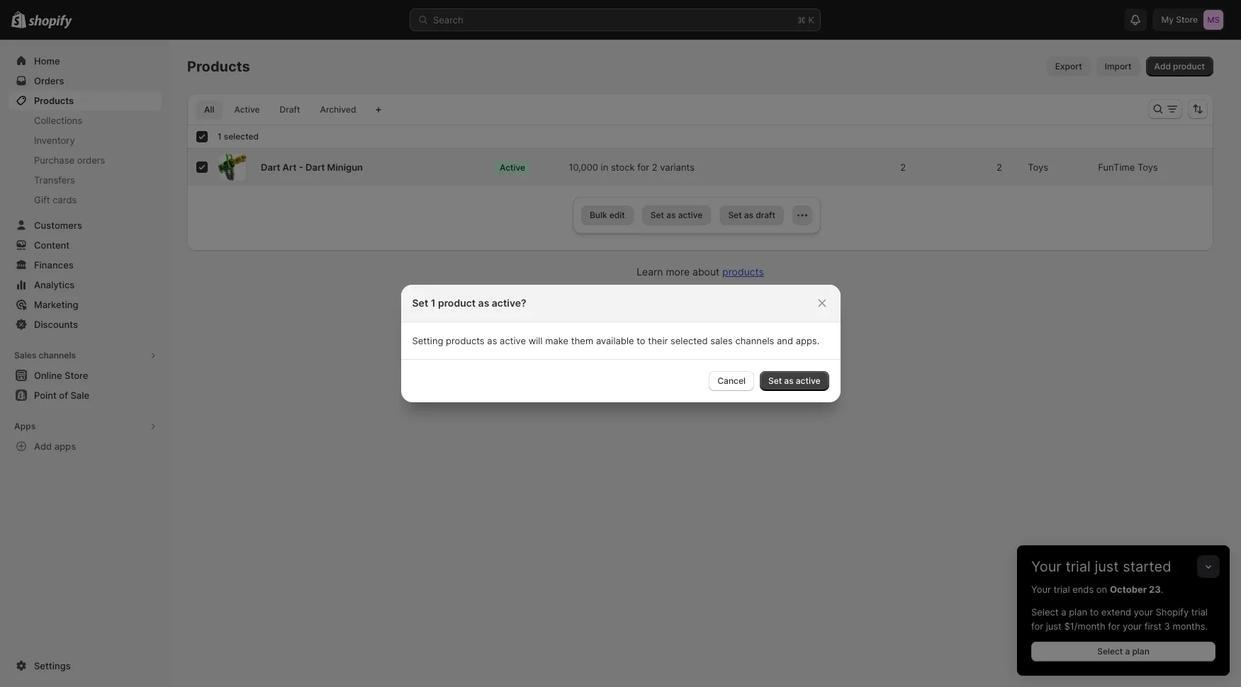 Task type: vqa. For each thing, say whether or not it's contained in the screenshot.
RETURN for Return value
no



Task type: describe. For each thing, give the bounding box(es) containing it.
started
[[1124, 559, 1172, 576]]

apps
[[14, 421, 36, 432]]

first
[[1145, 621, 1162, 633]]

selected
[[671, 335, 708, 347]]

trial for just
[[1066, 559, 1091, 576]]

10,000
[[569, 162, 599, 173]]

.
[[1162, 584, 1164, 596]]

select a plan
[[1098, 647, 1150, 657]]

0 vertical spatial products
[[187, 58, 250, 75]]

1 vertical spatial active
[[500, 162, 526, 173]]

archived
[[320, 104, 356, 115]]

make
[[546, 335, 569, 347]]

shopify
[[1156, 607, 1190, 618]]

funtime toys
[[1099, 162, 1159, 173]]

on
[[1097, 584, 1108, 596]]

channels inside button
[[39, 350, 76, 361]]

dart art - dart minigun image
[[218, 154, 247, 181]]

purchase
[[34, 155, 75, 166]]

3
[[1165, 621, 1171, 633]]

collections
[[34, 115, 82, 126]]

inventory
[[34, 135, 75, 146]]

1 toys from the left
[[1028, 162, 1049, 173]]

channels inside set 1 product as active? dialog
[[736, 335, 775, 347]]

23
[[1150, 584, 1162, 596]]

active?
[[492, 297, 527, 309]]

sales
[[14, 350, 37, 361]]

1 horizontal spatial for
[[1032, 621, 1044, 633]]

add apps
[[34, 441, 76, 452]]

about
[[693, 266, 720, 278]]

select for select a plan
[[1098, 647, 1124, 657]]

2
[[652, 162, 658, 173]]

setting products as active will make them available to their selected sales channels and apps.
[[412, 335, 820, 347]]

gift cards
[[34, 194, 77, 206]]

plan for select a plan
[[1133, 647, 1150, 657]]

plan for select a plan to extend your shopify trial for just $1/month for your first 3 months.
[[1070, 607, 1088, 618]]

$1/month
[[1065, 621, 1106, 633]]

to inside select a plan to extend your shopify trial for just $1/month for your first 3 months.
[[1091, 607, 1099, 618]]

set as active
[[769, 376, 821, 387]]

shopify image
[[29, 15, 73, 29]]

orders
[[77, 155, 105, 166]]

1 vertical spatial your
[[1123, 621, 1143, 633]]

cancel
[[718, 376, 746, 387]]

products link
[[723, 266, 764, 278]]

add product link
[[1147, 57, 1214, 77]]

archived link
[[312, 100, 365, 120]]

2 dart from the left
[[306, 162, 325, 173]]

more
[[666, 266, 690, 278]]

2 horizontal spatial for
[[1109, 621, 1121, 633]]

settings
[[34, 661, 71, 672]]

k
[[809, 14, 815, 26]]

products inside set 1 product as active? dialog
[[446, 335, 485, 347]]

art
[[283, 162, 297, 173]]

them
[[571, 335, 594, 347]]

in
[[601, 162, 609, 173]]

search
[[433, 14, 464, 26]]

set for set 1 product as active?
[[412, 297, 429, 309]]

variants
[[661, 162, 695, 173]]

active inside button
[[796, 376, 821, 387]]

dart art - dart minigun
[[261, 162, 363, 173]]

tab list containing all
[[193, 99, 368, 120]]

learn
[[637, 266, 663, 278]]

learn more about products
[[637, 266, 764, 278]]

add product
[[1155, 61, 1206, 72]]

add for add product
[[1155, 61, 1172, 72]]

-
[[299, 162, 303, 173]]

trial for ends
[[1054, 584, 1071, 596]]

export
[[1056, 61, 1083, 72]]

apps
[[54, 441, 76, 452]]

add for add apps
[[34, 441, 52, 452]]

import
[[1105, 61, 1132, 72]]

minigun
[[327, 162, 363, 173]]

transfers link
[[9, 170, 162, 190]]

discounts
[[34, 319, 78, 330]]

set 1 product as active?
[[412, 297, 527, 309]]

funtime
[[1099, 162, 1136, 173]]

their
[[648, 335, 668, 347]]

select a plan link
[[1032, 643, 1216, 662]]

your trial just started button
[[1018, 546, 1230, 576]]

home link
[[9, 51, 162, 71]]

will
[[529, 335, 543, 347]]

1 horizontal spatial product
[[1174, 61, 1206, 72]]

ends
[[1073, 584, 1094, 596]]

transfers
[[34, 174, 75, 186]]

just inside dropdown button
[[1095, 559, 1120, 576]]



Task type: locate. For each thing, give the bounding box(es) containing it.
1 vertical spatial channels
[[39, 350, 76, 361]]

1 vertical spatial your
[[1032, 584, 1052, 596]]

dart right - on the top left
[[306, 162, 325, 173]]

product
[[1174, 61, 1206, 72], [438, 297, 476, 309]]

your up your trial ends on october 23 .
[[1032, 559, 1062, 576]]

add inside button
[[34, 441, 52, 452]]

draft link
[[271, 100, 309, 120]]

⌘
[[798, 14, 806, 26]]

add
[[1155, 61, 1172, 72], [34, 441, 52, 452]]

0 horizontal spatial dart
[[261, 162, 280, 173]]

add right import
[[1155, 61, 1172, 72]]

purchase orders
[[34, 155, 105, 166]]

just left $1/month
[[1047, 621, 1062, 633]]

a up $1/month
[[1062, 607, 1067, 618]]

home
[[34, 55, 60, 67]]

your left first
[[1123, 621, 1143, 633]]

trial up ends
[[1066, 559, 1091, 576]]

0 horizontal spatial select
[[1032, 607, 1059, 618]]

active down apps. on the right of page
[[796, 376, 821, 387]]

channels left "and"
[[736, 335, 775, 347]]

0 vertical spatial select
[[1032, 607, 1059, 618]]

add apps button
[[9, 437, 162, 457]]

as
[[478, 297, 490, 309], [487, 335, 497, 347], [785, 376, 794, 387]]

cancel button
[[709, 372, 755, 391]]

0 vertical spatial a
[[1062, 607, 1067, 618]]

to left the their
[[637, 335, 646, 347]]

1 vertical spatial set
[[769, 376, 782, 387]]

trial up months. in the bottom of the page
[[1192, 607, 1208, 618]]

0 horizontal spatial product
[[438, 297, 476, 309]]

1 your from the top
[[1032, 559, 1062, 576]]

set for set as active
[[769, 376, 782, 387]]

plan down first
[[1133, 647, 1150, 657]]

0 vertical spatial your
[[1135, 607, 1154, 618]]

1 horizontal spatial select
[[1098, 647, 1124, 657]]

just inside select a plan to extend your shopify trial for just $1/month for your first 3 months.
[[1047, 621, 1062, 633]]

tab list
[[193, 99, 368, 120]]

2 vertical spatial trial
[[1192, 607, 1208, 618]]

1 horizontal spatial active
[[500, 162, 526, 173]]

for down extend
[[1109, 621, 1121, 633]]

set 1 product as active? dialog
[[0, 285, 1242, 403]]

plan up $1/month
[[1070, 607, 1088, 618]]

products right about
[[723, 266, 764, 278]]

0 vertical spatial your
[[1032, 559, 1062, 576]]

products up collections
[[34, 95, 74, 106]]

1 dart from the left
[[261, 162, 280, 173]]

your trial just started
[[1032, 559, 1172, 576]]

your
[[1135, 607, 1154, 618], [1123, 621, 1143, 633]]

a down select a plan to extend your shopify trial for just $1/month for your first 3 months.
[[1126, 647, 1131, 657]]

1 vertical spatial products
[[34, 95, 74, 106]]

your left ends
[[1032, 584, 1052, 596]]

settings link
[[9, 657, 162, 677]]

product inside dialog
[[438, 297, 476, 309]]

just up on at the right bottom of the page
[[1095, 559, 1120, 576]]

0 horizontal spatial products
[[446, 335, 485, 347]]

set as active button
[[760, 372, 829, 391]]

purchase orders link
[[9, 150, 162, 170]]

your for your trial just started
[[1032, 559, 1062, 576]]

0 horizontal spatial products
[[34, 95, 74, 106]]

0 vertical spatial set
[[412, 297, 429, 309]]

setting
[[412, 335, 444, 347]]

1 horizontal spatial set
[[769, 376, 782, 387]]

1 horizontal spatial dart
[[306, 162, 325, 173]]

0 vertical spatial active
[[500, 335, 526, 347]]

import button
[[1097, 57, 1141, 77]]

trial inside select a plan to extend your shopify trial for just $1/month for your first 3 months.
[[1192, 607, 1208, 618]]

extend
[[1102, 607, 1132, 618]]

⌘ k
[[798, 14, 815, 26]]

plan
[[1070, 607, 1088, 618], [1133, 647, 1150, 657]]

plan inside select a plan to extend your shopify trial for just $1/month for your first 3 months.
[[1070, 607, 1088, 618]]

and
[[777, 335, 794, 347]]

select down your trial ends on october 23 .
[[1032, 607, 1059, 618]]

export button
[[1047, 57, 1091, 77]]

1 horizontal spatial products
[[187, 58, 250, 75]]

as down active?
[[487, 335, 497, 347]]

add left apps
[[34, 441, 52, 452]]

all
[[204, 104, 214, 115]]

all button
[[196, 100, 223, 120]]

0 vertical spatial product
[[1174, 61, 1206, 72]]

1 vertical spatial a
[[1126, 647, 1131, 657]]

active inside active link
[[234, 104, 260, 115]]

as down "and"
[[785, 376, 794, 387]]

a for select a plan
[[1126, 647, 1131, 657]]

sales
[[711, 335, 733, 347]]

set inside button
[[769, 376, 782, 387]]

1 horizontal spatial just
[[1095, 559, 1120, 576]]

1 vertical spatial product
[[438, 297, 476, 309]]

select a plan to extend your shopify trial for just $1/month for your first 3 months.
[[1032, 607, 1209, 633]]

1
[[431, 297, 436, 309]]

a
[[1062, 607, 1067, 618], [1126, 647, 1131, 657]]

0 vertical spatial to
[[637, 335, 646, 347]]

apps.
[[796, 335, 820, 347]]

cards
[[53, 194, 77, 206]]

1 horizontal spatial products
[[723, 266, 764, 278]]

0 horizontal spatial active
[[500, 335, 526, 347]]

gift
[[34, 194, 50, 206]]

inventory link
[[9, 130, 162, 150]]

a inside select a plan to extend your shopify trial for just $1/month for your first 3 months.
[[1062, 607, 1067, 618]]

set down "and"
[[769, 376, 782, 387]]

your trial just started element
[[1018, 583, 1230, 677]]

0 horizontal spatial toys
[[1028, 162, 1049, 173]]

1 vertical spatial just
[[1047, 621, 1062, 633]]

as inside set as active button
[[785, 376, 794, 387]]

gift cards link
[[9, 190, 162, 210]]

stock
[[611, 162, 635, 173]]

0 vertical spatial trial
[[1066, 559, 1091, 576]]

discounts link
[[9, 315, 162, 335]]

0 vertical spatial plan
[[1070, 607, 1088, 618]]

1 vertical spatial trial
[[1054, 584, 1071, 596]]

0 horizontal spatial just
[[1047, 621, 1062, 633]]

dart art - dart minigun link
[[261, 160, 363, 174]]

sales channels
[[14, 350, 76, 361]]

0 vertical spatial just
[[1095, 559, 1120, 576]]

to inside set 1 product as active? dialog
[[637, 335, 646, 347]]

select inside select a plan to extend your shopify trial for just $1/month for your first 3 months.
[[1032, 607, 1059, 618]]

0 horizontal spatial active
[[234, 104, 260, 115]]

active link
[[226, 100, 268, 120]]

0 horizontal spatial set
[[412, 297, 429, 309]]

collections link
[[9, 111, 162, 130]]

1 horizontal spatial channels
[[736, 335, 775, 347]]

october
[[1111, 584, 1148, 596]]

0 horizontal spatial a
[[1062, 607, 1067, 618]]

trial
[[1066, 559, 1091, 576], [1054, 584, 1071, 596], [1192, 607, 1208, 618]]

your up first
[[1135, 607, 1154, 618]]

1 vertical spatial as
[[487, 335, 497, 347]]

trial inside dropdown button
[[1066, 559, 1091, 576]]

0 vertical spatial add
[[1155, 61, 1172, 72]]

product right 1
[[438, 297, 476, 309]]

product right import
[[1174, 61, 1206, 72]]

1 horizontal spatial toys
[[1138, 162, 1159, 173]]

0 horizontal spatial for
[[638, 162, 650, 173]]

1 vertical spatial active
[[796, 376, 821, 387]]

0 horizontal spatial to
[[637, 335, 646, 347]]

draft
[[280, 104, 300, 115]]

channels
[[736, 335, 775, 347], [39, 350, 76, 361]]

2 your from the top
[[1032, 584, 1052, 596]]

0 vertical spatial channels
[[736, 335, 775, 347]]

to up $1/month
[[1091, 607, 1099, 618]]

select down select a plan to extend your shopify trial for just $1/month for your first 3 months.
[[1098, 647, 1124, 657]]

your for your trial ends on october 23 .
[[1032, 584, 1052, 596]]

1 horizontal spatial a
[[1126, 647, 1131, 657]]

1 horizontal spatial plan
[[1133, 647, 1150, 657]]

1 vertical spatial plan
[[1133, 647, 1150, 657]]

select for select a plan to extend your shopify trial for just $1/month for your first 3 months.
[[1032, 607, 1059, 618]]

dart left art
[[261, 162, 280, 173]]

dart
[[261, 162, 280, 173], [306, 162, 325, 173]]

select
[[1032, 607, 1059, 618], [1098, 647, 1124, 657]]

0 horizontal spatial add
[[34, 441, 52, 452]]

for left $1/month
[[1032, 621, 1044, 633]]

for left 2
[[638, 162, 650, 173]]

1 vertical spatial select
[[1098, 647, 1124, 657]]

as left active?
[[478, 297, 490, 309]]

products right setting
[[446, 335, 485, 347]]

to
[[637, 335, 646, 347], [1091, 607, 1099, 618]]

2 toys from the left
[[1138, 162, 1159, 173]]

1 horizontal spatial active
[[796, 376, 821, 387]]

set
[[412, 297, 429, 309], [769, 376, 782, 387]]

active
[[500, 335, 526, 347], [796, 376, 821, 387]]

0 vertical spatial products
[[723, 266, 764, 278]]

your trial ends on october 23 .
[[1032, 584, 1164, 596]]

0 horizontal spatial plan
[[1070, 607, 1088, 618]]

toys
[[1028, 162, 1049, 173], [1138, 162, 1159, 173]]

sales channels button
[[9, 346, 162, 366]]

months.
[[1173, 621, 1209, 633]]

0 horizontal spatial channels
[[39, 350, 76, 361]]

1 vertical spatial to
[[1091, 607, 1099, 618]]

0 vertical spatial as
[[478, 297, 490, 309]]

your
[[1032, 559, 1062, 576], [1032, 584, 1052, 596]]

trial left ends
[[1054, 584, 1071, 596]]

set left 1
[[412, 297, 429, 309]]

products link
[[9, 91, 162, 111]]

active left the will
[[500, 335, 526, 347]]

2 vertical spatial as
[[785, 376, 794, 387]]

products up all
[[187, 58, 250, 75]]

1 horizontal spatial add
[[1155, 61, 1172, 72]]

1 vertical spatial products
[[446, 335, 485, 347]]

channels down discounts
[[39, 350, 76, 361]]

available
[[596, 335, 634, 347]]

just
[[1095, 559, 1120, 576], [1047, 621, 1062, 633]]

1 horizontal spatial to
[[1091, 607, 1099, 618]]

products
[[723, 266, 764, 278], [446, 335, 485, 347]]

active
[[234, 104, 260, 115], [500, 162, 526, 173]]

10,000 in stock for 2 variants
[[569, 162, 695, 173]]

apps button
[[9, 417, 162, 437]]

0 vertical spatial active
[[234, 104, 260, 115]]

your inside dropdown button
[[1032, 559, 1062, 576]]

a for select a plan to extend your shopify trial for just $1/month for your first 3 months.
[[1062, 607, 1067, 618]]

1 vertical spatial add
[[34, 441, 52, 452]]



